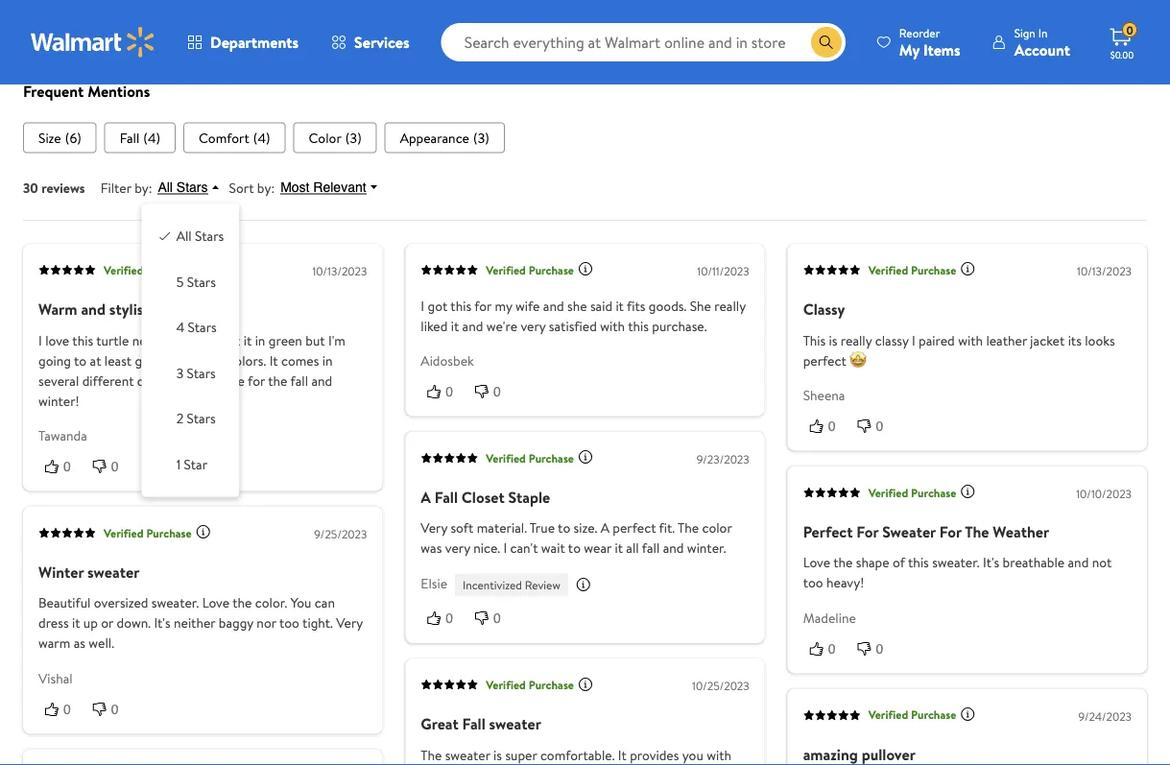 Task type: vqa. For each thing, say whether or not it's contained in the screenshot.


Task type: locate. For each thing, give the bounding box(es) containing it.
0 vertical spatial too
[[803, 574, 824, 592]]

down.
[[117, 614, 151, 633]]

it
[[616, 296, 624, 315], [451, 316, 459, 335], [244, 331, 252, 349], [158, 351, 166, 370], [615, 539, 623, 558], [72, 614, 80, 633]]

with right paired
[[959, 331, 983, 349]]

0 vertical spatial sweater.
[[163, 331, 210, 349]]

purchase
[[146, 262, 192, 278], [529, 262, 574, 278], [911, 262, 957, 278], [529, 450, 574, 466], [911, 484, 957, 501], [146, 525, 192, 541], [529, 677, 574, 693], [911, 707, 957, 723]]

3 list item from the left
[[184, 122, 286, 153]]

in down 'other'
[[205, 371, 215, 390]]

with inside i got this for my wife and she said it fits goods. she really liked it and we're very satisfied with this purchase.
[[600, 316, 625, 335]]

0 vertical spatial perfect
[[803, 351, 847, 370]]

2 by: from the left
[[257, 178, 275, 197]]

very right tight.
[[336, 614, 363, 633]]

1 horizontal spatial a
[[601, 519, 610, 538]]

1 horizontal spatial with
[[707, 746, 732, 765]]

really right she
[[715, 296, 746, 315]]

perfect down this on the top right of the page
[[803, 351, 847, 370]]

and down fit.
[[663, 539, 684, 558]]

purchase for warm and stylish
[[146, 262, 192, 278]]

and inside love the shape of this sweater. it's breathable and not too heavy!
[[1068, 553, 1089, 572]]

1 vertical spatial is
[[494, 746, 502, 765]]

1 horizontal spatial for
[[475, 296, 492, 315]]

winter
[[38, 562, 84, 583]]

sweater inside the sweater is super comfortable. it provides you with
[[445, 746, 491, 765]]

0 vertical spatial to
[[74, 351, 87, 370]]

0 vertical spatial it
[[270, 351, 278, 370]]

1 vertical spatial fall
[[642, 539, 660, 558]]

a right size.
[[601, 519, 610, 538]]

for inside i love this turtle neck sweater.  i got it in green but i'm going to at least get it in 2 other colors.  it comes in several different colors.  just in time for the fall and winter!
[[248, 371, 265, 390]]

2 10/13/2023 from the left
[[1078, 263, 1132, 279]]

1 vertical spatial sweater
[[489, 714, 541, 735]]

reviews
[[41, 178, 85, 197]]

verified up stylish
[[104, 262, 144, 278]]

very down soft in the bottom of the page
[[445, 539, 470, 558]]

0 horizontal spatial with
[[600, 316, 625, 335]]

1 horizontal spatial for
[[940, 521, 962, 542]]

colors. up time
[[228, 351, 266, 370]]

0 vertical spatial very
[[421, 519, 448, 538]]

0 vertical spatial really
[[715, 296, 746, 315]]

i inside very soft material. true to size. a perfect fit. the color was very nice. i can't wait to wear it all fall and winter.
[[504, 539, 507, 558]]

0 horizontal spatial got
[[221, 331, 240, 349]]

it inside i love this turtle neck sweater.  i got it in green but i'm going to at least get it in 2 other colors.  it comes in several different colors.  just in time for the fall and winter!
[[270, 351, 278, 370]]

turtle
[[96, 331, 129, 349]]

0 horizontal spatial perfect
[[613, 519, 656, 538]]

1 horizontal spatial (4)
[[253, 128, 270, 147]]

it inside the beautiful oversized sweater. love the color. you can dress it up or down. it's neither baggy nor too tight. very warm as well.
[[72, 614, 80, 633]]

it right "liked"
[[451, 316, 459, 335]]

mentions
[[88, 81, 150, 102]]

all right all stars radio
[[176, 227, 192, 246]]

0 down incentivized
[[494, 611, 501, 626]]

0 horizontal spatial really
[[715, 296, 746, 315]]

(6)
[[65, 128, 81, 147]]

time
[[218, 371, 245, 390]]

it inside very soft material. true to size. a perfect fit. the color was very nice. i can't wait to wear it all fall and winter.
[[615, 539, 623, 558]]

0 vertical spatial fall
[[120, 128, 140, 147]]

0 horizontal spatial for
[[857, 521, 879, 542]]

and
[[543, 296, 564, 315], [81, 298, 106, 320], [463, 316, 483, 335], [312, 371, 332, 390], [663, 539, 684, 558], [1068, 553, 1089, 572]]

in up just at the left of page
[[169, 351, 179, 370]]

10/13/2023 up i'm
[[313, 263, 367, 279]]

2 vertical spatial to
[[568, 539, 581, 558]]

to
[[74, 351, 87, 370], [558, 519, 571, 538], [568, 539, 581, 558]]

all stars inside all stars popup button
[[158, 180, 208, 195]]

1 vertical spatial 2
[[176, 410, 184, 428]]

sweater
[[87, 562, 140, 583], [489, 714, 541, 735], [445, 746, 491, 765]]

by: right sort
[[257, 178, 275, 197]]

0 vertical spatial sweater
[[87, 562, 140, 583]]

0 horizontal spatial it's
[[154, 614, 171, 633]]

30
[[23, 178, 38, 197]]

sweater for the
[[445, 746, 491, 765]]

i right the nice.
[[504, 539, 507, 558]]

0 vertical spatial all stars
[[158, 180, 208, 195]]

2 horizontal spatial fall
[[463, 714, 486, 735]]

incentivized review
[[463, 577, 561, 594]]

1 10/13/2023 from the left
[[313, 263, 367, 279]]

2 horizontal spatial the
[[834, 553, 853, 572]]

it's left breathable
[[983, 553, 1000, 572]]

for
[[475, 296, 492, 315], [248, 371, 265, 390]]

0 horizontal spatial very
[[336, 614, 363, 633]]

1 (4) from the left
[[143, 128, 160, 147]]

got up "liked"
[[428, 296, 448, 315]]

the down comes
[[268, 371, 288, 390]]

0 horizontal spatial (4)
[[143, 128, 160, 147]]

in left green
[[255, 331, 265, 349]]

fall inside very soft material. true to size. a perfect fit. the color was very nice. i can't wait to wear it all fall and winter.
[[642, 539, 660, 558]]

verified purchase up wife
[[486, 262, 574, 278]]

the left weather
[[965, 521, 990, 542]]

1 horizontal spatial is
[[829, 331, 838, 349]]

love inside love the shape of this sweater. it's breathable and not too heavy!
[[803, 553, 831, 572]]

0 horizontal spatial 10/13/2023
[[313, 263, 367, 279]]

1 horizontal spatial got
[[428, 296, 448, 315]]

10/13/2023 up looks in the top of the page
[[1078, 263, 1132, 279]]

love up baggy
[[202, 594, 230, 612]]

1 vertical spatial sweater.
[[933, 553, 980, 572]]

the inside very soft material. true to size. a perfect fit. the color was very nice. i can't wait to wear it all fall and winter.
[[678, 519, 699, 538]]

verified purchase up the great fall sweater
[[486, 677, 574, 693]]

verified purchase information image
[[578, 261, 593, 277], [961, 261, 976, 277], [961, 484, 976, 499]]

2 vertical spatial sweater
[[445, 746, 491, 765]]

list
[[23, 122, 1148, 153]]

up
[[83, 614, 98, 633]]

purchase down all stars radio
[[146, 262, 192, 278]]

it down green
[[270, 351, 278, 370]]

perfect
[[803, 351, 847, 370], [613, 519, 656, 538]]

verified purchase up winter sweater
[[104, 525, 192, 541]]

1 vertical spatial very
[[336, 614, 363, 633]]

for left 'my'
[[475, 296, 492, 315]]

1 horizontal spatial 10/13/2023
[[1078, 263, 1132, 279]]

jacket
[[1031, 331, 1065, 349]]

0 horizontal spatial (3)
[[346, 128, 362, 147]]

0 vertical spatial all
[[158, 180, 173, 195]]

0 down tawanda
[[63, 459, 71, 474]]

classy
[[803, 298, 846, 320]]

0 horizontal spatial the
[[233, 594, 252, 612]]

0 vertical spatial 2
[[183, 351, 190, 370]]

1 horizontal spatial all
[[176, 227, 192, 246]]

clear search field text image
[[788, 35, 804, 50]]

the
[[268, 371, 288, 390], [834, 553, 853, 572], [233, 594, 252, 612]]

1 horizontal spatial the
[[268, 371, 288, 390]]

1 horizontal spatial love
[[803, 553, 831, 572]]

too left "heavy!"
[[803, 574, 824, 592]]

most relevant
[[281, 180, 366, 195]]

tawanda
[[38, 426, 87, 445]]

1 vertical spatial it
[[618, 746, 627, 765]]

is left super
[[494, 746, 502, 765]]

and left we're
[[463, 316, 483, 335]]

by: for filter by:
[[135, 178, 152, 197]]

all stars right all stars radio
[[176, 227, 224, 246]]

1 horizontal spatial too
[[803, 574, 824, 592]]

is inside this is really classy i paired with leather jacket its looks perfect 🤩
[[829, 331, 838, 349]]

1 (3) from the left
[[346, 128, 362, 147]]

1 horizontal spatial really
[[841, 331, 872, 349]]

in
[[1039, 24, 1048, 41]]

very soft material. true to size. a perfect fit. the color was very nice. i can't wait to wear it all fall and winter.
[[421, 519, 732, 558]]

1 vertical spatial the
[[834, 553, 853, 572]]

amazing
[[803, 744, 858, 765]]

0 left 1
[[111, 459, 119, 474]]

got up 'other'
[[221, 331, 240, 349]]

fall down comes
[[291, 371, 308, 390]]

option group containing all stars
[[157, 219, 224, 482]]

2 (3) from the left
[[473, 128, 490, 147]]

verified up the sweater at the bottom right of page
[[869, 484, 909, 501]]

incentivized review information image
[[576, 577, 591, 593]]

fall
[[120, 128, 140, 147], [435, 487, 458, 508], [463, 714, 486, 735]]

this is really classy i paired with leather jacket its looks perfect 🤩
[[803, 331, 1116, 370]]

love the shape of this sweater. it's breathable and not too heavy!
[[803, 553, 1112, 592]]

great
[[421, 714, 459, 735]]

verified purchase information image up this is really classy i paired with leather jacket its looks perfect 🤩
[[961, 261, 976, 277]]

0 vertical spatial very
[[521, 316, 546, 335]]

all stars
[[158, 180, 208, 195], [176, 227, 224, 246]]

1 vertical spatial too
[[279, 614, 300, 633]]

purchase for winter sweater
[[146, 525, 192, 541]]

verified purchase information image
[[578, 450, 593, 465], [196, 524, 211, 540], [578, 677, 593, 692], [961, 707, 976, 722]]

with
[[600, 316, 625, 335], [959, 331, 983, 349], [707, 746, 732, 765]]

purchase for perfect for sweater for the weather
[[911, 484, 957, 501]]

(3) right color
[[346, 128, 362, 147]]

least
[[105, 351, 132, 370]]

the down great
[[421, 746, 442, 765]]

1 vertical spatial for
[[248, 371, 265, 390]]

2 up just at the left of page
[[183, 351, 190, 370]]

it's inside love the shape of this sweater. it's breathable and not too heavy!
[[983, 553, 1000, 572]]

2 horizontal spatial the
[[965, 521, 990, 542]]

nice.
[[474, 539, 500, 558]]

to left size.
[[558, 519, 571, 538]]

0 vertical spatial fall
[[291, 371, 308, 390]]

2 list item from the left
[[104, 122, 176, 153]]

purchase up paired
[[911, 262, 957, 278]]

can
[[315, 594, 335, 612]]

0 vertical spatial the
[[268, 371, 288, 390]]

list item containing color
[[293, 122, 377, 153]]

1 horizontal spatial very
[[421, 519, 448, 538]]

1 horizontal spatial the
[[678, 519, 699, 538]]

2 vertical spatial sweater.
[[152, 594, 199, 612]]

to inside i love this turtle neck sweater.  i got it in green but i'm going to at least get it in 2 other colors.  it comes in several different colors.  just in time for the fall and winter!
[[74, 351, 87, 370]]

purchase down 1
[[146, 525, 192, 541]]

fall for great
[[463, 714, 486, 735]]

(3) right the appearance
[[473, 128, 490, 147]]

1 vertical spatial perfect
[[613, 519, 656, 538]]

verified purchase information image up perfect for sweater for the weather on the right of the page
[[961, 484, 976, 499]]

0 horizontal spatial is
[[494, 746, 502, 765]]

(4) up the filter by:
[[143, 128, 160, 147]]

great fall sweater
[[421, 714, 541, 735]]

just
[[178, 371, 202, 390]]

5 list item from the left
[[385, 122, 505, 153]]

1 horizontal spatial by:
[[257, 178, 275, 197]]

2 vertical spatial fall
[[463, 714, 486, 735]]

verified purchase for perfect for sweater for the weather
[[869, 484, 957, 501]]

1 list item from the left
[[23, 122, 97, 153]]

4
[[176, 318, 185, 337]]

0 vertical spatial it's
[[983, 553, 1000, 572]]

she
[[690, 296, 712, 315]]

i up "liked"
[[421, 296, 425, 315]]

0 horizontal spatial it
[[270, 351, 278, 370]]

1 vertical spatial all stars
[[176, 227, 224, 246]]

1 horizontal spatial it
[[618, 746, 627, 765]]

list item containing appearance
[[385, 122, 505, 153]]

warm and stylish
[[38, 298, 152, 320]]

option group
[[157, 219, 224, 482]]

aidosbek
[[421, 351, 474, 370]]

really
[[715, 296, 746, 315], [841, 331, 872, 349]]

it left the "up"
[[72, 614, 80, 633]]

(4) for comfort (4)
[[253, 128, 270, 147]]

1 vertical spatial a
[[601, 519, 610, 538]]

fall up soft in the bottom of the page
[[435, 487, 458, 508]]

sweater up super
[[489, 714, 541, 735]]

1 vertical spatial it's
[[154, 614, 171, 633]]

wait
[[541, 539, 565, 558]]

wear
[[584, 539, 612, 558]]

perfect inside this is really classy i paired with leather jacket its looks perfect 🤩
[[803, 351, 847, 370]]

0 horizontal spatial the
[[421, 746, 442, 765]]

is right this on the top right of the page
[[829, 331, 838, 349]]

0 vertical spatial love
[[803, 553, 831, 572]]

0 horizontal spatial for
[[248, 371, 265, 390]]

verified up a fall closet staple
[[486, 450, 526, 466]]

verified up pullover at the right bottom
[[869, 707, 909, 723]]

sweater. for stylish
[[163, 331, 210, 349]]

beautiful
[[38, 594, 91, 612]]

not
[[1093, 553, 1112, 572]]

fall
[[291, 371, 308, 390], [642, 539, 660, 558]]

sort by:
[[229, 178, 275, 197]]

list item
[[23, 122, 97, 153], [104, 122, 176, 153], [184, 122, 286, 153], [293, 122, 377, 153], [385, 122, 505, 153]]

1 vertical spatial colors.
[[137, 371, 175, 390]]

and down comes
[[312, 371, 332, 390]]

this up at
[[72, 331, 93, 349]]

very up the was
[[421, 519, 448, 538]]

0 horizontal spatial very
[[445, 539, 470, 558]]

and inside very soft material. true to size. a perfect fit. the color was very nice. i can't wait to wear it all fall and winter.
[[663, 539, 684, 558]]

for right time
[[248, 371, 265, 390]]

got inside i got this for my wife and she said it fits goods. she really liked it and we're very satisfied with this purchase.
[[428, 296, 448, 315]]

5
[[176, 273, 184, 291]]

2 vertical spatial the
[[233, 594, 252, 612]]

1 horizontal spatial (3)
[[473, 128, 490, 147]]

verified for perfect for sweater for the weather
[[869, 484, 909, 501]]

i up 'other'
[[214, 331, 217, 349]]

verified up winter sweater
[[104, 525, 144, 541]]

its
[[1069, 331, 1082, 349]]

verified purchase down all stars radio
[[104, 262, 192, 278]]

well.
[[89, 634, 114, 653]]

sweater for winter
[[87, 562, 140, 583]]

and inside i love this turtle neck sweater.  i got it in green but i'm going to at least get it in 2 other colors.  it comes in several different colors.  just in time for the fall and winter!
[[312, 371, 332, 390]]

1 horizontal spatial it's
[[983, 553, 1000, 572]]

perfect inside very soft material. true to size. a perfect fit. the color was very nice. i can't wait to wear it all fall and winter.
[[613, 519, 656, 538]]

3
[[176, 364, 184, 383]]

sweater. up 'other'
[[163, 331, 210, 349]]

2 down just at the left of page
[[176, 410, 184, 428]]

this inside love the shape of this sweater. it's breathable and not too heavy!
[[909, 553, 929, 572]]

1 for from the left
[[857, 521, 879, 542]]

sweater
[[883, 521, 936, 542]]

sweater down the great fall sweater
[[445, 746, 491, 765]]

it
[[270, 351, 278, 370], [618, 746, 627, 765]]

verified purchase for classy
[[869, 262, 957, 278]]

sort
[[229, 178, 254, 197]]

4 list item from the left
[[293, 122, 377, 153]]

very down wife
[[521, 316, 546, 335]]

i inside i got this for my wife and she said it fits goods. she really liked it and we're very satisfied with this purchase.
[[421, 296, 425, 315]]

reorder
[[900, 24, 940, 41]]

and left not
[[1068, 553, 1089, 572]]

1 by: from the left
[[135, 178, 152, 197]]

0 horizontal spatial all
[[158, 180, 173, 195]]

too inside love the shape of this sweater. it's breathable and not too heavy!
[[803, 574, 824, 592]]

1 vertical spatial very
[[445, 539, 470, 558]]

it left provides
[[618, 746, 627, 765]]

0 horizontal spatial a
[[421, 487, 431, 508]]

1 vertical spatial got
[[221, 331, 240, 349]]

10/11/2023
[[697, 263, 750, 279]]

verified up the great fall sweater
[[486, 677, 526, 693]]

0 horizontal spatial too
[[279, 614, 300, 633]]

1 horizontal spatial perfect
[[803, 351, 847, 370]]

purchase up perfect for sweater for the weather on the right of the page
[[911, 484, 957, 501]]

got
[[428, 296, 448, 315], [221, 331, 240, 349]]

it left all
[[615, 539, 623, 558]]

0 vertical spatial got
[[428, 296, 448, 315]]

really up the 🤩
[[841, 331, 872, 349]]

super
[[506, 746, 537, 765]]

1 horizontal spatial colors.
[[228, 351, 266, 370]]

0 vertical spatial is
[[829, 331, 838, 349]]

i love this turtle neck sweater.  i got it in green but i'm going to at least get it in 2 other colors.  it comes in several different colors.  just in time for the fall and winter!
[[38, 331, 346, 410]]

love inside the beautiful oversized sweater. love the color. you can dress it up or down. it's neither baggy nor too tight. very warm as well.
[[202, 594, 230, 612]]

colors. down get
[[137, 371, 175, 390]]

1 vertical spatial really
[[841, 331, 872, 349]]

1 vertical spatial love
[[202, 594, 230, 612]]

1 horizontal spatial very
[[521, 316, 546, 335]]

stars left sort
[[177, 180, 208, 195]]

too inside the beautiful oversized sweater. love the color. you can dress it up or down. it's neither baggy nor too tight. very warm as well.
[[279, 614, 300, 633]]

0 horizontal spatial fall
[[291, 371, 308, 390]]

(4) right comfort
[[253, 128, 270, 147]]

the up baggy
[[233, 594, 252, 612]]

🤩
[[850, 351, 863, 370]]

purchase up comfortable.
[[529, 677, 574, 693]]

1 vertical spatial fall
[[435, 487, 458, 508]]

color
[[309, 128, 342, 147]]

it inside the sweater is super comfortable. it provides you with
[[618, 746, 627, 765]]

leather
[[987, 331, 1028, 349]]

pullover
[[862, 744, 916, 765]]

verified purchase for warm and stylish
[[104, 262, 192, 278]]

verified up classy
[[869, 262, 909, 278]]

2 horizontal spatial with
[[959, 331, 983, 349]]

all
[[626, 539, 639, 558]]

verified purchase information image for a fall closet staple
[[578, 450, 593, 465]]

0 horizontal spatial fall
[[120, 128, 140, 147]]

stars right 5
[[187, 273, 216, 291]]

love
[[803, 553, 831, 572], [202, 594, 230, 612]]

2 (4) from the left
[[253, 128, 270, 147]]

walmart image
[[31, 27, 156, 58]]

it's right down. on the left bottom of page
[[154, 614, 171, 633]]

this right of at the bottom
[[909, 553, 929, 572]]

sweater. inside i love this turtle neck sweater.  i got it in green but i'm going to at least get it in 2 other colors.  it comes in several different colors.  just in time for the fall and winter!
[[163, 331, 210, 349]]

winter!
[[38, 391, 79, 410]]

size (6)
[[38, 128, 81, 147]]

perfect up all
[[613, 519, 656, 538]]

to right wait
[[568, 539, 581, 558]]

5 stars
[[176, 273, 216, 291]]

a up the was
[[421, 487, 431, 508]]

frequent
[[23, 81, 84, 102]]

0 down aidosbek
[[446, 384, 453, 399]]

0 horizontal spatial love
[[202, 594, 230, 612]]

goods.
[[649, 296, 687, 315]]

stars down just at the left of page
[[187, 410, 216, 428]]

for up shape
[[857, 521, 879, 542]]

very inside very soft material. true to size. a perfect fit. the color was very nice. i can't wait to wear it all fall and winter.
[[445, 539, 470, 558]]

sweater. inside love the shape of this sweater. it's breathable and not too heavy!
[[933, 553, 980, 572]]

0 horizontal spatial by:
[[135, 178, 152, 197]]

filter by:
[[100, 178, 152, 197]]

several
[[38, 371, 79, 390]]

looks
[[1085, 331, 1116, 349]]

appearance
[[400, 128, 470, 147]]

shape
[[856, 553, 890, 572]]

stars right 3
[[187, 364, 216, 383]]

warm
[[38, 298, 77, 320]]

1 horizontal spatial fall
[[642, 539, 660, 558]]

fall right great
[[463, 714, 486, 735]]

verified for classy
[[869, 262, 909, 278]]

sheena
[[803, 386, 845, 405]]

0 vertical spatial for
[[475, 296, 492, 315]]



Task type: describe. For each thing, give the bounding box(es) containing it.
comfortable.
[[541, 746, 615, 765]]

stars right all stars radio
[[195, 227, 224, 246]]

star
[[184, 455, 208, 474]]

a fall closet staple
[[421, 487, 550, 508]]

my
[[495, 296, 512, 315]]

really inside i got this for my wife and she said it fits goods. she really liked it and we're very satisfied with this purchase.
[[715, 296, 746, 315]]

i got this for my wife and she said it fits goods. she really liked it and we're very satisfied with this purchase.
[[421, 296, 746, 335]]

0 down well.
[[111, 702, 119, 717]]

purchase for great fall sweater
[[529, 677, 574, 693]]

it left "fits"
[[616, 296, 624, 315]]

i inside this is really classy i paired with leather jacket its looks perfect 🤩
[[912, 331, 916, 349]]

most relevant button
[[275, 179, 388, 196]]

appearance (3)
[[400, 128, 490, 147]]

liked
[[421, 316, 448, 335]]

breathable
[[1003, 553, 1065, 572]]

my
[[900, 39, 920, 60]]

all stars inside option group
[[176, 227, 224, 246]]

all stars button
[[152, 179, 229, 196]]

sign
[[1015, 24, 1036, 41]]

reorder my items
[[900, 24, 961, 60]]

purchase up wife
[[529, 262, 574, 278]]

frequent mentions
[[23, 81, 150, 102]]

of
[[893, 553, 906, 572]]

can't
[[510, 539, 538, 558]]

list item containing fall
[[104, 122, 176, 153]]

list item containing comfort
[[184, 122, 286, 153]]

true
[[530, 519, 555, 538]]

3 stars
[[176, 364, 216, 383]]

staple
[[508, 487, 550, 508]]

account
[[1015, 39, 1071, 60]]

beautiful oversized sweater. love the color. you can dress it up or down. it's neither baggy nor too tight. very warm as well.
[[38, 594, 363, 653]]

love
[[45, 331, 69, 349]]

verified purchase for winter sweater
[[104, 525, 192, 541]]

the sweater is super comfortable. it provides you with
[[421, 746, 743, 765]]

departments
[[210, 32, 299, 53]]

weather
[[993, 521, 1050, 542]]

it left green
[[244, 331, 252, 349]]

verified purchase information image for perfect for sweater for the weather
[[961, 484, 976, 499]]

0 down madeline
[[828, 641, 836, 657]]

0 up $0.00
[[1127, 22, 1134, 38]]

satisfied
[[549, 316, 597, 335]]

with inside the sweater is super comfortable. it provides you with
[[707, 746, 732, 765]]

get
[[135, 351, 154, 370]]

really inside this is really classy i paired with leather jacket its looks perfect 🤩
[[841, 331, 872, 349]]

stars inside popup button
[[177, 180, 208, 195]]

closet
[[462, 487, 505, 508]]

other
[[193, 351, 225, 370]]

(4) for fall (4)
[[143, 128, 160, 147]]

verified for a fall closet staple
[[486, 450, 526, 466]]

the inside the beautiful oversized sweater. love the color. you can dress it up or down. it's neither baggy nor too tight. very warm as well.
[[233, 594, 252, 612]]

very inside very soft material. true to size. a perfect fit. the color was very nice. i can't wait to wear it all fall and winter.
[[421, 519, 448, 538]]

this down "fits"
[[628, 316, 649, 335]]

purchase for a fall closet staple
[[529, 450, 574, 466]]

she
[[568, 296, 587, 315]]

different
[[82, 371, 134, 390]]

material.
[[477, 519, 527, 538]]

relevant
[[313, 180, 366, 195]]

i'm
[[328, 331, 346, 349]]

0 down elsie on the bottom left of page
[[446, 611, 453, 626]]

0 horizontal spatial colors.
[[137, 371, 175, 390]]

but
[[306, 331, 325, 349]]

2 for from the left
[[940, 521, 962, 542]]

you
[[683, 746, 704, 765]]

2 inside i love this turtle neck sweater.  i got it in green but i'm going to at least get it in 2 other colors.  it comes in several different colors.  just in time for the fall and winter!
[[183, 351, 190, 370]]

10/13/2023 for warm and stylish
[[313, 263, 367, 279]]

winter.
[[687, 539, 726, 558]]

$0.00
[[1111, 48, 1134, 61]]

0 vertical spatial colors.
[[228, 351, 266, 370]]

oversized
[[94, 594, 148, 612]]

review
[[525, 577, 561, 594]]

nor
[[257, 614, 276, 633]]

search icon image
[[819, 35, 834, 50]]

All Stars radio
[[157, 227, 173, 242]]

wife
[[516, 296, 540, 315]]

the inside i love this turtle neck sweater.  i got it in green but i'm going to at least get it in 2 other colors.  it comes in several different colors.  just in time for the fall and winter!
[[268, 371, 288, 390]]

30 reviews
[[23, 178, 85, 197]]

amazing pullover
[[803, 744, 916, 765]]

verified purchase for great fall sweater
[[486, 677, 574, 693]]

10/25/2023
[[692, 678, 750, 694]]

0 down vishal
[[63, 702, 71, 717]]

said
[[590, 296, 613, 315]]

verified purchase up pullover at the right bottom
[[869, 707, 957, 723]]

the inside the sweater is super comfortable. it provides you with
[[421, 746, 442, 765]]

Search search field
[[441, 23, 846, 61]]

fall for a
[[435, 487, 458, 508]]

purchase up pullover at the right bottom
[[911, 707, 957, 723]]

verified for warm and stylish
[[104, 262, 144, 278]]

4 stars
[[176, 318, 217, 337]]

this
[[803, 331, 826, 349]]

winter sweater
[[38, 562, 140, 583]]

size.
[[574, 519, 598, 538]]

0 down classy
[[876, 419, 884, 434]]

departments button
[[171, 19, 315, 65]]

list item containing size
[[23, 122, 97, 153]]

verified purchase information image up she
[[578, 261, 593, 277]]

and left she
[[543, 296, 564, 315]]

2 stars
[[176, 410, 216, 428]]

verified purchase information image for great fall sweater
[[578, 677, 593, 692]]

for inside i got this for my wife and she said it fits goods. she really liked it and we're very satisfied with this purchase.
[[475, 296, 492, 315]]

verified purchase information image for classy
[[961, 261, 976, 277]]

verified for great fall sweater
[[486, 677, 526, 693]]

sweater. for sweater
[[933, 553, 980, 572]]

neck
[[132, 331, 160, 349]]

all inside all stars popup button
[[158, 180, 173, 195]]

color.
[[255, 594, 287, 612]]

verified purchase for a fall closet staple
[[486, 450, 574, 466]]

10/13/2023 for classy
[[1078, 263, 1132, 279]]

with inside this is really classy i paired with leather jacket its looks perfect 🤩
[[959, 331, 983, 349]]

and right warm at the top of the page
[[81, 298, 106, 320]]

i left love at the top
[[38, 331, 42, 349]]

soft
[[451, 519, 474, 538]]

vishal
[[38, 669, 73, 688]]

Walmart Site-Wide search field
[[441, 23, 846, 61]]

fall inside list item
[[120, 128, 140, 147]]

going
[[38, 351, 71, 370]]

1
[[176, 455, 181, 474]]

a inside very soft material. true to size. a perfect fit. the color was very nice. i can't wait to wear it all fall and winter.
[[601, 519, 610, 538]]

was
[[421, 539, 442, 558]]

stars right 4 at top left
[[188, 318, 217, 337]]

madeline
[[803, 609, 856, 627]]

0 down shape
[[876, 641, 884, 657]]

0 down sheena
[[828, 419, 836, 434]]

verified for winter sweater
[[104, 525, 144, 541]]

(3) for appearance (3)
[[473, 128, 490, 147]]

1 vertical spatial all
[[176, 227, 192, 246]]

1 vertical spatial to
[[558, 519, 571, 538]]

the inside love the shape of this sweater. it's breathable and not too heavy!
[[834, 553, 853, 572]]

0 vertical spatial a
[[421, 487, 431, 508]]

purchase for classy
[[911, 262, 957, 278]]

or
[[101, 614, 113, 633]]

very inside the beautiful oversized sweater. love the color. you can dress it up or down. it's neither baggy nor too tight. very warm as well.
[[336, 614, 363, 633]]

(3) for color (3)
[[346, 128, 362, 147]]

verified up 'my'
[[486, 262, 526, 278]]

sweater. inside the beautiful oversized sweater. love the color. you can dress it up or down. it's neither baggy nor too tight. very warm as well.
[[152, 594, 199, 612]]

very inside i got this for my wife and she said it fits goods. she really liked it and we're very satisfied with this purchase.
[[521, 316, 546, 335]]

paired
[[919, 331, 955, 349]]

tight.
[[303, 614, 333, 633]]

in down i'm
[[322, 351, 333, 370]]

is inside the sweater is super comfortable. it provides you with
[[494, 746, 502, 765]]

sign in account
[[1015, 24, 1071, 60]]

services button
[[315, 19, 426, 65]]

services
[[354, 32, 410, 53]]

you
[[291, 594, 312, 612]]

verified purchase information image for winter sweater
[[196, 524, 211, 540]]

list containing size
[[23, 122, 1148, 153]]

by: for sort by:
[[257, 178, 275, 197]]

we're
[[487, 316, 518, 335]]

0 down we're
[[494, 384, 501, 399]]

fall inside i love this turtle neck sweater.  i got it in green but i'm going to at least get it in 2 other colors.  it comes in several different colors.  just in time for the fall and winter!
[[291, 371, 308, 390]]

it's inside the beautiful oversized sweater. love the color. you can dress it up or down. it's neither baggy nor too tight. very warm as well.
[[154, 614, 171, 633]]

it right get
[[158, 351, 166, 370]]

fits
[[627, 296, 646, 315]]

this left 'my'
[[451, 296, 472, 315]]

this inside i love this turtle neck sweater.  i got it in green but i'm going to at least get it in 2 other colors.  it comes in several different colors.  just in time for the fall and winter!
[[72, 331, 93, 349]]

color
[[702, 519, 732, 538]]

got inside i love this turtle neck sweater.  i got it in green but i'm going to at least get it in 2 other colors.  it comes in several different colors.  just in time for the fall and winter!
[[221, 331, 240, 349]]



